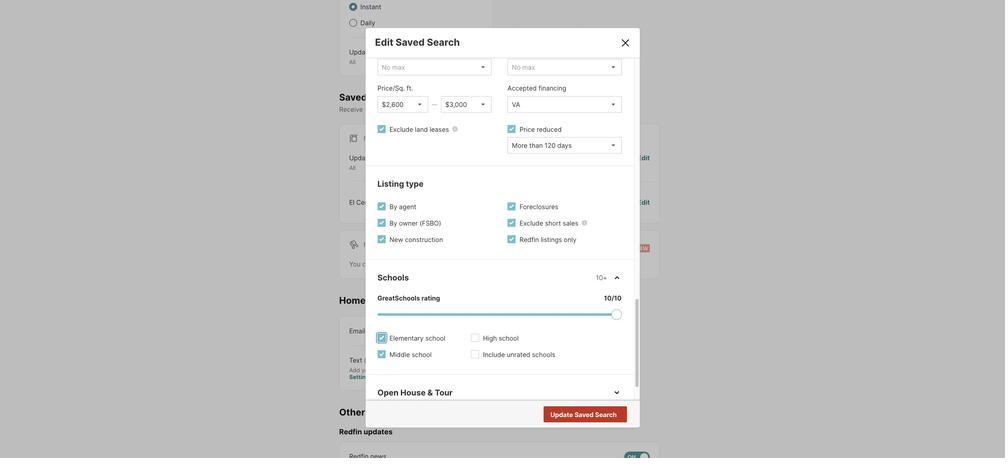 Task type: describe. For each thing, give the bounding box(es) containing it.
home
[[339, 295, 366, 306]]

for for for sale
[[364, 135, 377, 143]]

search for edit saved search
[[427, 36, 460, 48]]

elementary school
[[390, 334, 446, 342]]

edit for edit saved search
[[375, 36, 394, 48]]

land
[[415, 125, 428, 133]]

price reduced
[[520, 125, 562, 133]]

listing type
[[378, 179, 424, 189]]

redfin for redfin listings only
[[520, 236, 539, 244]]

sale
[[378, 135, 394, 143]]

test
[[379, 198, 392, 206]]

account
[[421, 367, 445, 374]]

email
[[349, 327, 365, 335]]

owner
[[399, 219, 418, 227]]

you
[[349, 260, 361, 268]]

account settings link
[[349, 367, 445, 381]]

1 vertical spatial your
[[362, 367, 373, 374]]

for rent
[[364, 241, 395, 249]]

receive
[[339, 106, 363, 114]]

other
[[339, 407, 365, 418]]

results
[[595, 411, 616, 419]]

.
[[372, 374, 374, 381]]

saved inside the saved searches receive timely notifications based on your preferred search filters.
[[339, 92, 367, 103]]

list box up financing
[[508, 59, 622, 75]]

1 update types all from the top
[[349, 48, 390, 65]]

leases
[[430, 125, 449, 133]]

for sale
[[364, 135, 394, 143]]

fees
[[393, 47, 406, 55]]

rent
[[378, 241, 395, 249]]

price/sq.
[[378, 84, 405, 92]]

list box down ft.
[[378, 96, 428, 113]]

open house & tour
[[378, 388, 453, 398]]

financing
[[539, 84, 566, 92]]

type
[[406, 179, 424, 189]]

phone
[[375, 367, 392, 374]]

redfin listings only
[[520, 236, 577, 244]]

1
[[394, 198, 397, 206]]

edit for first edit button from the top
[[638, 154, 650, 162]]

only
[[564, 236, 577, 244]]

home tours
[[339, 295, 392, 306]]

preferred
[[469, 106, 497, 114]]

by owner (fsbo)
[[390, 219, 441, 227]]

school for high school
[[499, 334, 519, 342]]

sales
[[563, 219, 579, 227]]

listing
[[378, 179, 404, 189]]

edit saved search dialog
[[366, 0, 640, 448]]

account settings
[[349, 367, 445, 381]]

while
[[447, 260, 463, 268]]

hoa
[[378, 47, 391, 55]]

exclude for exclude short sales
[[520, 219, 544, 227]]

foreclosures
[[520, 203, 559, 211]]

list box down financing
[[508, 96, 622, 113]]

for
[[496, 260, 504, 268]]

(fsbo)
[[420, 219, 441, 227]]

exclude short sales
[[520, 219, 579, 227]]

exclude for exclude land leases
[[390, 125, 413, 133]]

1 vertical spatial searches
[[417, 260, 445, 268]]

tour
[[435, 388, 453, 398]]

redfin for redfin updates
[[339, 428, 362, 436]]

include unrated schools
[[483, 351, 556, 359]]

house
[[401, 388, 426, 398]]

updates
[[364, 428, 393, 436]]

2 edit button from the top
[[638, 198, 650, 207]]

instant
[[361, 3, 381, 11]]

search for update saved search
[[595, 411, 617, 419]]

high
[[483, 334, 497, 342]]

/10
[[612, 294, 622, 302]]

open
[[378, 388, 399, 398]]

construction
[[405, 236, 443, 244]]

unrated
[[507, 351, 530, 359]]

0 vertical spatial update
[[349, 48, 372, 56]]

Instant radio
[[349, 3, 357, 11]]

always on
[[452, 327, 483, 335]]

add your phone number in
[[349, 367, 421, 374]]

notifications
[[385, 106, 422, 114]]

update saved search button
[[544, 407, 627, 423]]

accepted
[[508, 84, 537, 92]]

10
[[604, 294, 612, 302]]

reduced
[[537, 125, 562, 133]]

redfin updates
[[339, 428, 393, 436]]

list box right —
[[441, 96, 492, 113]]

search
[[499, 106, 520, 114]]

schools
[[532, 351, 556, 359]]

number
[[393, 367, 413, 374]]

for for for rent
[[364, 241, 377, 249]]

searching
[[464, 260, 494, 268]]

timely
[[365, 106, 383, 114]]

&
[[428, 388, 433, 398]]

settings
[[349, 374, 372, 381]]

none range field inside edit saved search dialog
[[378, 310, 622, 320]]

rating
[[422, 294, 440, 302]]

greatschools
[[378, 294, 420, 302]]

your inside the saved searches receive timely notifications based on your preferred search filters.
[[454, 106, 467, 114]]

include
[[483, 351, 505, 359]]

you can create saved searches while searching for
[[349, 260, 506, 268]]

update saved search
[[551, 411, 617, 419]]



Task type: vqa. For each thing, say whether or not it's contained in the screenshot.
first the by from the top
yes



Task type: locate. For each thing, give the bounding box(es) containing it.
searches inside the saved searches receive timely notifications based on your preferred search filters.
[[369, 92, 412, 103]]

middle
[[390, 351, 410, 359]]

ft.
[[407, 84, 413, 92]]

school
[[426, 334, 446, 342], [499, 334, 519, 342], [412, 351, 432, 359]]

1 vertical spatial by
[[390, 219, 397, 227]]

schools
[[378, 273, 409, 283]]

update
[[349, 48, 372, 56], [349, 154, 372, 162], [551, 411, 573, 419]]

saved searches receive timely notifications based on your preferred search filters.
[[339, 92, 540, 114]]

by left agent
[[390, 203, 397, 211]]

exclude up the sale
[[390, 125, 413, 133]]

1 vertical spatial edit
[[638, 154, 650, 162]]

edit saved search
[[375, 36, 460, 48]]

types down for sale
[[373, 154, 390, 162]]

0 vertical spatial types
[[373, 48, 390, 56]]

no results button
[[575, 407, 626, 423]]

daily
[[361, 19, 375, 27]]

hoa fees
[[378, 47, 406, 55]]

short
[[545, 219, 561, 227]]

all
[[349, 59, 356, 65], [349, 165, 356, 171]]

your
[[454, 106, 467, 114], [362, 367, 373, 374]]

redfin inside edit saved search dialog
[[520, 236, 539, 244]]

filters.
[[521, 106, 540, 114]]

2 all from the top
[[349, 165, 356, 171]]

1 vertical spatial update
[[349, 154, 372, 162]]

update down for sale
[[349, 154, 372, 162]]

edit
[[375, 36, 394, 48], [638, 154, 650, 162], [638, 198, 650, 206]]

searches
[[369, 92, 412, 103], [417, 260, 445, 268]]

school for middle school
[[412, 351, 432, 359]]

0 vertical spatial on
[[445, 106, 452, 114]]

1 vertical spatial all
[[349, 165, 356, 171]]

el cerrito test 1
[[349, 198, 397, 206]]

your left preferred
[[454, 106, 467, 114]]

text
[[349, 356, 362, 364]]

1 vertical spatial redfin
[[339, 428, 362, 436]]

agent
[[399, 203, 417, 211]]

other emails
[[339, 407, 397, 418]]

edit inside edit saved search dialog
[[375, 36, 394, 48]]

list box
[[378, 59, 492, 75], [508, 59, 622, 75], [378, 96, 428, 113], [441, 96, 492, 113], [508, 96, 622, 113], [508, 137, 622, 154]]

update left hoa on the top
[[349, 48, 372, 56]]

open house & tour link
[[378, 387, 622, 399]]

0 vertical spatial your
[[454, 106, 467, 114]]

types left fees
[[373, 48, 390, 56]]

1 horizontal spatial redfin
[[520, 236, 539, 244]]

list box down reduced
[[508, 137, 622, 154]]

update inside button
[[551, 411, 573, 419]]

all up el
[[349, 165, 356, 171]]

0 horizontal spatial exclude
[[390, 125, 413, 133]]

exclude down foreclosures
[[520, 219, 544, 227]]

for left 'rent'
[[364, 241, 377, 249]]

1 vertical spatial on
[[476, 327, 483, 335]]

redfin down other
[[339, 428, 362, 436]]

1 horizontal spatial your
[[454, 106, 467, 114]]

1 horizontal spatial on
[[476, 327, 483, 335]]

2 by from the top
[[390, 219, 397, 227]]

1 edit button from the top
[[638, 153, 650, 172]]

edit saved search element
[[375, 36, 611, 48]]

1 vertical spatial types
[[373, 154, 390, 162]]

2 update types all from the top
[[349, 154, 390, 171]]

update left the no
[[551, 411, 573, 419]]

school up in
[[412, 351, 432, 359]]

in
[[415, 367, 420, 374]]

listings
[[541, 236, 562, 244]]

1 vertical spatial edit button
[[638, 198, 650, 207]]

redfin
[[520, 236, 539, 244], [339, 428, 362, 436]]

by for by agent
[[390, 203, 397, 211]]

2 vertical spatial update
[[551, 411, 573, 419]]

school for elementary school
[[426, 334, 446, 342]]

create
[[375, 260, 394, 268]]

list box down edit saved search
[[378, 59, 492, 75]]

1 vertical spatial search
[[595, 411, 617, 419]]

by left owner
[[390, 219, 397, 227]]

1 vertical spatial for
[[364, 241, 377, 249]]

by
[[390, 203, 397, 211], [390, 219, 397, 227]]

edit for 2nd edit button
[[638, 198, 650, 206]]

0 vertical spatial redfin
[[520, 236, 539, 244]]

greatschools rating
[[378, 294, 440, 302]]

0 horizontal spatial search
[[427, 36, 460, 48]]

2 for from the top
[[364, 241, 377, 249]]

saved inside button
[[575, 411, 594, 419]]

update types all down for sale
[[349, 154, 390, 171]]

1 horizontal spatial searches
[[417, 260, 445, 268]]

1 for from the top
[[364, 135, 377, 143]]

None checkbox
[[458, 356, 483, 367], [624, 452, 650, 458], [458, 356, 483, 367], [624, 452, 650, 458]]

0 horizontal spatial your
[[362, 367, 373, 374]]

0 horizontal spatial redfin
[[339, 428, 362, 436]]

no results
[[585, 411, 616, 419]]

el
[[349, 198, 355, 206]]

search
[[427, 36, 460, 48], [595, 411, 617, 419]]

high school
[[483, 334, 519, 342]]

0 vertical spatial exclude
[[390, 125, 413, 133]]

by agent
[[390, 203, 417, 211]]

1 vertical spatial exclude
[[520, 219, 544, 227]]

0 vertical spatial update types all
[[349, 48, 390, 65]]

update types all
[[349, 48, 390, 65], [349, 154, 390, 171]]

update types all left fees
[[349, 48, 390, 65]]

on right —
[[445, 106, 452, 114]]

2 vertical spatial edit
[[638, 198, 650, 206]]

school right high
[[499, 334, 519, 342]]

0 vertical spatial edit
[[375, 36, 394, 48]]

types
[[373, 48, 390, 56], [373, 154, 390, 162]]

search inside button
[[595, 411, 617, 419]]

None range field
[[378, 310, 622, 320]]

0 vertical spatial searches
[[369, 92, 412, 103]]

1 all from the top
[[349, 59, 356, 65]]

no
[[585, 411, 593, 419]]

on inside the saved searches receive timely notifications based on your preferred search filters.
[[445, 106, 452, 114]]

new
[[390, 236, 403, 244]]

your up "."
[[362, 367, 373, 374]]

all down daily option
[[349, 59, 356, 65]]

(sms)
[[364, 356, 383, 364]]

emails
[[367, 407, 397, 418]]

searches left 'while'
[[417, 260, 445, 268]]

saved
[[396, 36, 425, 48], [339, 92, 367, 103], [396, 260, 415, 268], [575, 411, 594, 419]]

new construction
[[390, 236, 443, 244]]

0 vertical spatial search
[[427, 36, 460, 48]]

text (sms)
[[349, 356, 383, 364]]

2 types from the top
[[373, 154, 390, 162]]

—
[[432, 101, 437, 108]]

1 horizontal spatial exclude
[[520, 219, 544, 227]]

0 vertical spatial edit button
[[638, 153, 650, 172]]

on right always
[[476, 327, 483, 335]]

on
[[445, 106, 452, 114], [476, 327, 483, 335]]

price
[[520, 125, 535, 133]]

for
[[364, 135, 377, 143], [364, 241, 377, 249]]

0 horizontal spatial on
[[445, 106, 452, 114]]

1 vertical spatial update types all
[[349, 154, 390, 171]]

0 horizontal spatial searches
[[369, 92, 412, 103]]

searches up "notifications"
[[369, 92, 412, 103]]

redfin left listings
[[520, 236, 539, 244]]

exclude land leases
[[390, 125, 449, 133]]

0 vertical spatial by
[[390, 203, 397, 211]]

cerrito
[[357, 198, 377, 206]]

school left always
[[426, 334, 446, 342]]

by for by owner (fsbo)
[[390, 219, 397, 227]]

based
[[424, 106, 443, 114]]

middle school
[[390, 351, 432, 359]]

Daily radio
[[349, 19, 357, 27]]

accepted financing
[[508, 84, 566, 92]]

0 vertical spatial all
[[349, 59, 356, 65]]

always
[[452, 327, 474, 335]]

elementary
[[390, 334, 424, 342]]

1 horizontal spatial search
[[595, 411, 617, 419]]

1 by from the top
[[390, 203, 397, 211]]

10 /10
[[604, 294, 622, 302]]

can
[[362, 260, 373, 268]]

0 vertical spatial for
[[364, 135, 377, 143]]

1 types from the top
[[373, 48, 390, 56]]

for left the sale
[[364, 135, 377, 143]]



